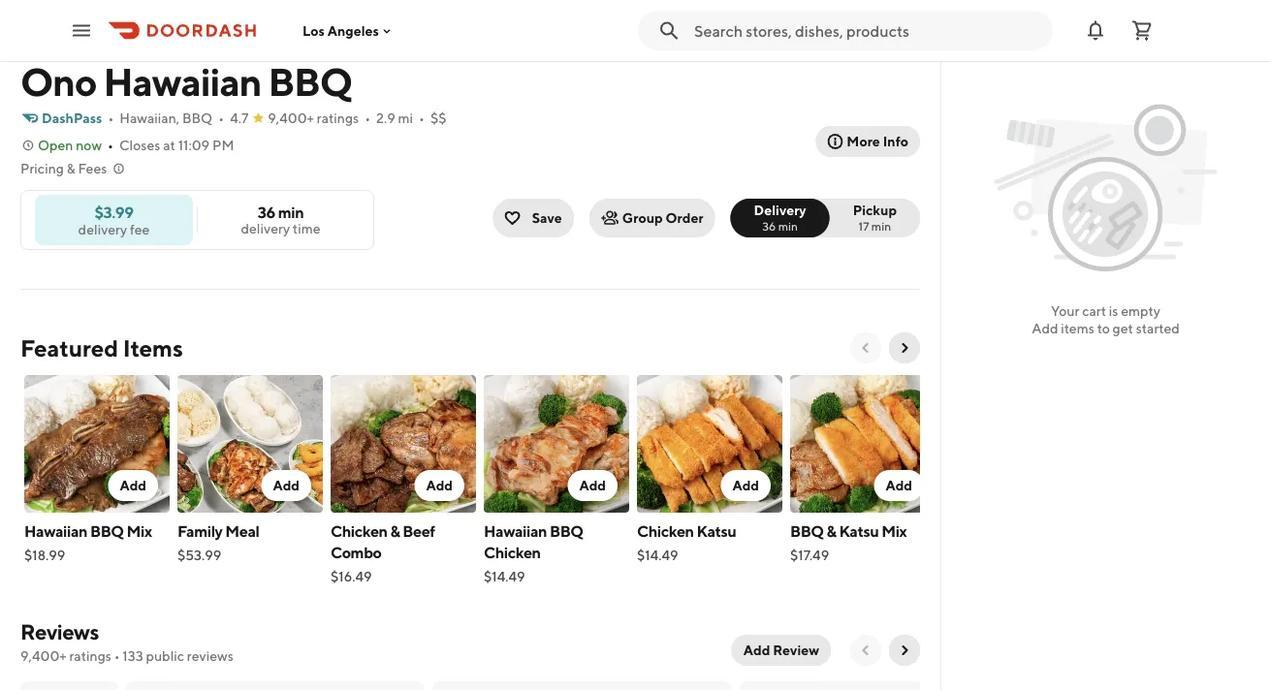 Task type: locate. For each thing, give the bounding box(es) containing it.
notification bell image
[[1084, 19, 1107, 42]]

add button for chicken & beef combo
[[414, 470, 464, 501]]

open now
[[38, 137, 102, 153]]

0 vertical spatial ratings
[[317, 110, 359, 126]]

chicken & beef combo $16.49
[[331, 522, 435, 585]]

bbq inside hawaiian bbq chicken $14.49
[[550, 522, 583, 541]]

2.9 mi • $$
[[376, 110, 447, 126]]

1 horizontal spatial min
[[778, 219, 798, 233]]

los angeles button
[[303, 23, 395, 39]]

next button of carousel image
[[897, 340, 912, 356]]

0 horizontal spatial 36
[[258, 203, 275, 222]]

katsu down chicken katsu image
[[697, 522, 736, 541]]

5 add button from the left
[[721, 470, 771, 501]]

los angeles
[[303, 23, 379, 39]]

bbq inside hawaiian bbq mix $18.99
[[90, 522, 124, 541]]

$16.49
[[331, 569, 372, 585]]

bbq down the hawaiian bbq mix image
[[90, 522, 124, 541]]

open menu image
[[70, 19, 93, 42]]

chicken & beef combo image
[[331, 375, 476, 513]]

hawaiian for hawaiian bbq chicken
[[484, 522, 547, 541]]

1 vertical spatial $14.49
[[484, 569, 525, 585]]

reviews link
[[20, 620, 99, 645]]

add button for hawaiian bbq chicken
[[568, 470, 618, 501]]

katsu down bbq & katsu mix image
[[839, 522, 879, 541]]

0 horizontal spatial ratings
[[69, 648, 111, 664]]

36 down delivery at top right
[[762, 219, 776, 233]]

• left 133
[[114, 648, 120, 664]]

group order
[[622, 210, 704, 226]]

1 horizontal spatial 36
[[762, 219, 776, 233]]

1 add button from the left
[[108, 470, 158, 501]]

0 horizontal spatial $14.49
[[484, 569, 525, 585]]

chicken for chicken & beef combo
[[331, 522, 388, 541]]

2 horizontal spatial &
[[827, 522, 836, 541]]

1 horizontal spatial delivery
[[241, 221, 290, 237]]

9,400+ inside reviews 9,400+ ratings • 133 public reviews
[[20, 648, 67, 664]]

1 vertical spatial 9,400+
[[20, 648, 67, 664]]

36
[[258, 203, 275, 222], [762, 219, 776, 233]]

fee
[[130, 221, 150, 237]]

& up $17.49
[[827, 522, 836, 541]]

ratings left 2.9
[[317, 110, 359, 126]]

pricing & fees
[[20, 160, 107, 176]]

order methods option group
[[731, 199, 920, 238]]

& left beef
[[390, 522, 400, 541]]

1 horizontal spatial 9,400+
[[268, 110, 314, 126]]

chicken inside "chicken & beef combo $16.49"
[[331, 522, 388, 541]]

time
[[293, 221, 320, 237]]

1 horizontal spatial katsu
[[839, 522, 879, 541]]

add for hawaiian bbq chicken
[[579, 478, 606, 494]]

now
[[76, 137, 102, 153]]

• inside reviews 9,400+ ratings • 133 public reviews
[[114, 648, 120, 664]]

bbq up $17.49
[[790, 522, 824, 541]]

$17.49
[[790, 547, 829, 563]]

0 horizontal spatial min
[[278, 203, 304, 222]]

1 katsu from the left
[[697, 522, 736, 541]]

1 horizontal spatial &
[[390, 522, 400, 541]]

0 horizontal spatial katsu
[[697, 522, 736, 541]]

add button
[[108, 470, 158, 501], [261, 470, 311, 501], [414, 470, 464, 501], [568, 470, 618, 501], [721, 470, 771, 501], [874, 470, 924, 501]]

min for delivery
[[778, 219, 798, 233]]

add for chicken katsu
[[732, 478, 759, 494]]

chicken
[[331, 522, 388, 541], [637, 522, 694, 541], [484, 543, 541, 562]]

• left hawaiian,
[[108, 110, 114, 126]]

•
[[108, 110, 114, 126], [218, 110, 224, 126], [365, 110, 370, 126], [419, 110, 425, 126], [108, 137, 113, 153], [114, 648, 120, 664]]

& inside button
[[67, 160, 75, 176]]

36 inside delivery 36 min
[[762, 219, 776, 233]]

bbq for hawaiian bbq chicken $14.49
[[550, 522, 583, 541]]

9,400+ down reviews link
[[20, 648, 67, 664]]

hawaiian bbq chicken image
[[484, 375, 629, 513]]

reviews
[[187, 648, 233, 664]]

133
[[123, 648, 143, 664]]

$14.49
[[637, 547, 678, 563], [484, 569, 525, 585]]

None radio
[[731, 199, 830, 238], [818, 199, 920, 238], [731, 199, 830, 238], [818, 199, 920, 238]]

add button for chicken katsu
[[721, 470, 771, 501]]

closes
[[119, 137, 160, 153]]

pm
[[212, 137, 234, 153]]

2 katsu from the left
[[839, 522, 879, 541]]

1 mix from the left
[[127, 522, 152, 541]]

0 vertical spatial $14.49
[[637, 547, 678, 563]]

beef
[[403, 522, 435, 541]]

los
[[303, 23, 325, 39]]

is
[[1109, 303, 1118, 319]]

ratings
[[317, 110, 359, 126], [69, 648, 111, 664]]

11:09
[[178, 137, 210, 153]]

delivery inside 36 min delivery time
[[241, 221, 290, 237]]

hawaiian inside hawaiian bbq mix $18.99
[[24, 522, 87, 541]]

& inside "chicken & beef combo $16.49"
[[390, 522, 400, 541]]

add button for family meal
[[261, 470, 311, 501]]

• closes at 11:09 pm
[[108, 137, 234, 153]]

hawaiian,
[[120, 110, 180, 126]]

your
[[1051, 303, 1080, 319]]

hawaiian up $18.99
[[24, 522, 87, 541]]

& inside the bbq & katsu mix $17.49
[[827, 522, 836, 541]]

ratings down reviews link
[[69, 648, 111, 664]]

katsu inside chicken katsu $14.49
[[697, 522, 736, 541]]

mix down bbq & katsu mix image
[[882, 522, 907, 541]]

1 horizontal spatial $14.49
[[637, 547, 678, 563]]

delivery
[[241, 221, 290, 237], [78, 221, 127, 237]]

info
[[883, 133, 909, 149]]

bbq for hawaiian, bbq
[[182, 110, 213, 126]]

items
[[1061, 320, 1095, 336]]

0 horizontal spatial hawaiian
[[24, 522, 87, 541]]

chicken for chicken katsu
[[637, 522, 694, 541]]

9,400+
[[268, 110, 314, 126], [20, 648, 67, 664]]

bbq down hawaiian bbq chicken 'image'
[[550, 522, 583, 541]]

36 left time
[[258, 203, 275, 222]]

family meal image
[[177, 375, 323, 513]]

1 vertical spatial ratings
[[69, 648, 111, 664]]

group
[[622, 210, 663, 226]]

delivery left fee
[[78, 221, 127, 237]]

2 add button from the left
[[261, 470, 311, 501]]

2 mix from the left
[[882, 522, 907, 541]]

featured items
[[20, 334, 183, 362]]

delivery left time
[[241, 221, 290, 237]]

at
[[163, 137, 175, 153]]

more info
[[847, 133, 909, 149]]

hawaiian up hawaiian, bbq
[[103, 58, 261, 104]]

36 min delivery time
[[241, 203, 320, 237]]

previous button of carousel image
[[858, 340, 874, 356]]

hawaiian down hawaiian bbq chicken 'image'
[[484, 522, 547, 541]]

reviews 9,400+ ratings • 133 public reviews
[[20, 620, 233, 664]]

0 horizontal spatial &
[[67, 160, 75, 176]]

3 add button from the left
[[414, 470, 464, 501]]

1 horizontal spatial mix
[[882, 522, 907, 541]]

2 horizontal spatial hawaiian
[[484, 522, 547, 541]]

9,400+ ratings •
[[268, 110, 370, 126]]

0 horizontal spatial mix
[[127, 522, 152, 541]]

save
[[532, 210, 562, 226]]

9,400+ right 4.7
[[268, 110, 314, 126]]

1 horizontal spatial chicken
[[484, 543, 541, 562]]

add
[[1032, 320, 1058, 336], [120, 478, 146, 494], [273, 478, 300, 494], [426, 478, 453, 494], [579, 478, 606, 494], [732, 478, 759, 494], [886, 478, 912, 494], [743, 642, 770, 658]]

1 horizontal spatial ratings
[[317, 110, 359, 126]]

add for bbq & katsu mix
[[886, 478, 912, 494]]

min inside pickup 17 min
[[872, 219, 891, 233]]

hawaiian
[[103, 58, 261, 104], [24, 522, 87, 541], [484, 522, 547, 541]]

bbq
[[268, 58, 352, 104], [182, 110, 213, 126], [90, 522, 124, 541], [550, 522, 583, 541], [790, 522, 824, 541]]

hawaiian inside hawaiian bbq chicken $14.49
[[484, 522, 547, 541]]

0 horizontal spatial 9,400+
[[20, 648, 67, 664]]

add button for bbq & katsu mix
[[874, 470, 924, 501]]

chicken inside chicken katsu $14.49
[[637, 522, 694, 541]]

min inside delivery 36 min
[[778, 219, 798, 233]]

mix
[[127, 522, 152, 541], [882, 522, 907, 541]]

bbq up 9,400+ ratings •
[[268, 58, 352, 104]]

bbq up 11:09
[[182, 110, 213, 126]]

2 horizontal spatial min
[[872, 219, 891, 233]]

2 horizontal spatial chicken
[[637, 522, 694, 541]]

chicken inside hawaiian bbq chicken $14.49
[[484, 543, 541, 562]]

delivery 36 min
[[754, 202, 806, 233]]

0 vertical spatial 9,400+
[[268, 110, 314, 126]]

ratings inside reviews 9,400+ ratings • 133 public reviews
[[69, 648, 111, 664]]

$14.49 inside chicken katsu $14.49
[[637, 547, 678, 563]]

6 add button from the left
[[874, 470, 924, 501]]

add review button
[[732, 635, 831, 666]]

0 horizontal spatial chicken
[[331, 522, 388, 541]]

min
[[278, 203, 304, 222], [778, 219, 798, 233], [872, 219, 891, 233]]

chicken katsu image
[[637, 375, 783, 513]]

0 horizontal spatial delivery
[[78, 221, 127, 237]]

$53.99
[[177, 547, 221, 563]]

& left the "fees"
[[67, 160, 75, 176]]

4 add button from the left
[[568, 470, 618, 501]]

previous image
[[858, 643, 874, 658]]

$3.99
[[94, 203, 133, 221]]

katsu
[[697, 522, 736, 541], [839, 522, 879, 541]]

mix left family
[[127, 522, 152, 541]]

&
[[67, 160, 75, 176], [390, 522, 400, 541], [827, 522, 836, 541]]



Task type: vqa. For each thing, say whether or not it's contained in the screenshot.
mi
yes



Task type: describe. For each thing, give the bounding box(es) containing it.
hawaiian bbq mix image
[[24, 375, 170, 513]]

delivery
[[754, 202, 806, 218]]

• right mi
[[419, 110, 425, 126]]

min inside 36 min delivery time
[[278, 203, 304, 222]]

0 items, open order cart image
[[1131, 19, 1154, 42]]

family meal $53.99
[[177, 522, 259, 563]]

review
[[773, 642, 819, 658]]

to
[[1097, 320, 1110, 336]]

4.7
[[230, 110, 249, 126]]

Store search: begin typing to search for stores available on DoorDash text field
[[694, 20, 1041, 41]]

• left 2.9
[[365, 110, 370, 126]]

reviews
[[20, 620, 99, 645]]

next image
[[897, 643, 912, 658]]

add inside your cart is empty add items to get started
[[1032, 320, 1058, 336]]

add review
[[743, 642, 819, 658]]

family
[[177, 522, 223, 541]]

ono hawaiian bbq
[[20, 58, 352, 104]]

ono
[[20, 58, 96, 104]]

bbq inside the bbq & katsu mix $17.49
[[790, 522, 824, 541]]

mix inside the bbq & katsu mix $17.49
[[882, 522, 907, 541]]

pricing & fees button
[[20, 159, 126, 178]]

empty
[[1121, 303, 1161, 319]]

order
[[666, 210, 704, 226]]

pickup
[[853, 202, 897, 218]]

add button for hawaiian bbq mix
[[108, 470, 158, 501]]

your cart is empty add items to get started
[[1032, 303, 1180, 336]]

featured
[[20, 334, 118, 362]]

combo
[[331, 543, 382, 562]]

pickup 17 min
[[853, 202, 897, 233]]

2.9
[[376, 110, 395, 126]]

pricing
[[20, 160, 64, 176]]

bbq for hawaiian bbq mix $18.99
[[90, 522, 124, 541]]

$14.49 inside hawaiian bbq chicken $14.49
[[484, 569, 525, 585]]

hawaiian bbq mix $18.99
[[24, 522, 152, 563]]

angeles
[[328, 23, 379, 39]]

add for family meal
[[273, 478, 300, 494]]

& for pricing
[[67, 160, 75, 176]]

add for chicken & beef combo
[[426, 478, 453, 494]]

more info button
[[816, 126, 920, 157]]

& for bbq
[[827, 522, 836, 541]]

save button
[[493, 199, 574, 238]]

• left 4.7
[[218, 110, 224, 126]]

ono hawaiian bbq image
[[38, 0, 112, 45]]

$3.99 delivery fee
[[78, 203, 150, 237]]

mi
[[398, 110, 413, 126]]

min for pickup
[[872, 219, 891, 233]]

featured items heading
[[20, 333, 183, 364]]

fees
[[78, 160, 107, 176]]

meal
[[225, 522, 259, 541]]

$$
[[430, 110, 447, 126]]

bbq & katsu mix image
[[790, 375, 936, 513]]

delivery inside $3.99 delivery fee
[[78, 221, 127, 237]]

bbq & katsu mix $17.49
[[790, 522, 907, 563]]

chicken katsu $14.49
[[637, 522, 736, 563]]

open
[[38, 137, 73, 153]]

hawaiian bbq chicken $14.49
[[484, 522, 583, 585]]

add for hawaiian bbq mix
[[120, 478, 146, 494]]

mix inside hawaiian bbq mix $18.99
[[127, 522, 152, 541]]

1 horizontal spatial hawaiian
[[103, 58, 261, 104]]

• right "now"
[[108, 137, 113, 153]]

katsu inside the bbq & katsu mix $17.49
[[839, 522, 879, 541]]

$18.99
[[24, 547, 65, 563]]

get
[[1113, 320, 1133, 336]]

17
[[859, 219, 869, 233]]

& for chicken
[[390, 522, 400, 541]]

more
[[847, 133, 880, 149]]

cart
[[1082, 303, 1106, 319]]

group order button
[[589, 199, 715, 238]]

dashpass •
[[42, 110, 114, 126]]

dashpass
[[42, 110, 102, 126]]

hawaiian, bbq
[[120, 110, 213, 126]]

items
[[123, 334, 183, 362]]

hawaiian for hawaiian bbq mix
[[24, 522, 87, 541]]

public
[[146, 648, 184, 664]]

started
[[1136, 320, 1180, 336]]

36 inside 36 min delivery time
[[258, 203, 275, 222]]



